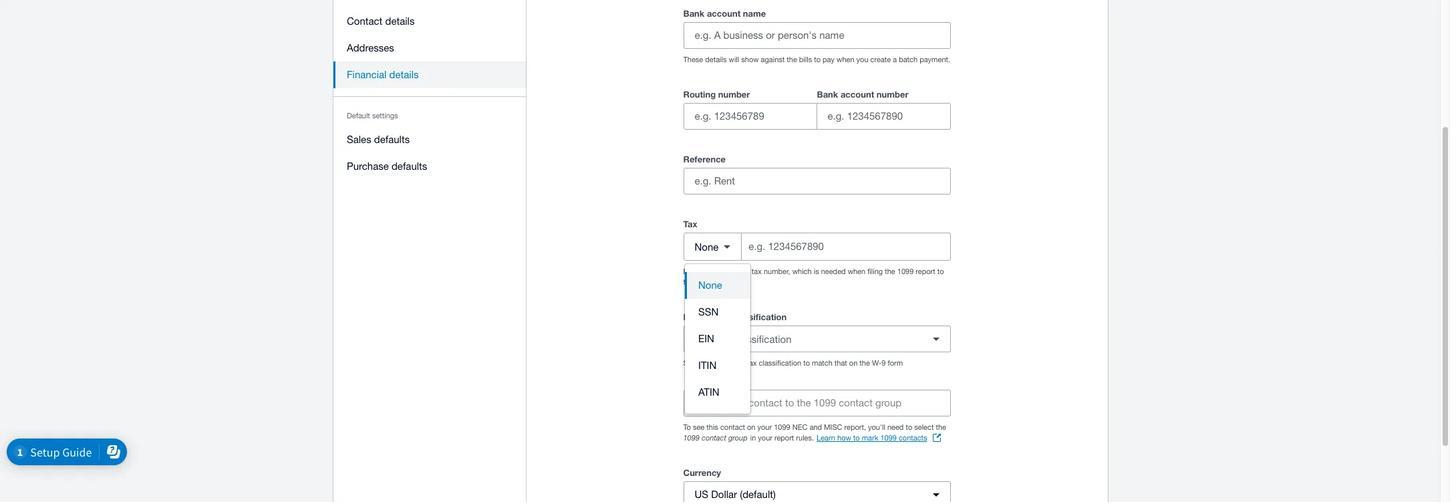 Task type: describe. For each thing, give the bounding box(es) containing it.
to see this contact on your 1099 nec and misc report, you'll need to select the 1099 contact group in your report rules. learn how to mark 1099 contacts
[[684, 423, 947, 442]]

us dollar (default)
[[695, 489, 776, 500]]

addresses
[[347, 42, 394, 53]]

1099 down to
[[684, 433, 700, 442]]

learn
[[817, 434, 836, 442]]

Reference field
[[684, 168, 950, 194]]

which
[[793, 267, 812, 275]]

you
[[857, 55, 869, 64]]

a inside popup button
[[726, 333, 731, 345]]

the left w-
[[860, 359, 870, 367]]

1 horizontal spatial a
[[893, 55, 897, 64]]

contact
[[347, 15, 382, 27]]

select a classification button
[[684, 326, 951, 352]]

atin
[[699, 386, 720, 398]]

financial details button
[[333, 62, 526, 88]]

routing number
[[684, 89, 750, 100]]

sales defaults
[[347, 134, 410, 145]]

bank for bank account name
[[684, 8, 705, 19]]

to left pay
[[814, 55, 821, 64]]

name
[[743, 8, 766, 19]]

Routing number field
[[684, 104, 817, 129]]

Bank account name field
[[684, 23, 950, 48]]

addresses button
[[333, 35, 526, 62]]

is
[[814, 267, 819, 275]]

how
[[838, 434, 852, 442]]

learn how to mark 1099 contacts link
[[817, 433, 941, 443]]

classification for select a classification
[[734, 333, 792, 345]]

purchase defaults
[[347, 160, 427, 172]]

account for name
[[707, 8, 741, 19]]

default
[[347, 112, 370, 120]]

1 horizontal spatial on
[[850, 359, 858, 367]]

sales
[[347, 134, 371, 145]]

classification for federal tax classification
[[732, 312, 787, 322]]

tax
[[684, 219, 698, 229]]

these details will show against the bills to pay when you create a batch payment.
[[684, 55, 951, 64]]

account for number
[[841, 89, 875, 100]]

enter
[[684, 267, 701, 275]]

bank account name
[[684, 8, 766, 19]]

1099 up misc
[[814, 397, 836, 408]]

irs.
[[696, 278, 710, 286]]

contacts
[[899, 434, 928, 442]]

bank for bank account number
[[817, 89, 839, 100]]

(default)
[[740, 489, 776, 500]]

filing
[[868, 267, 883, 275]]

when inside enter your contact's tax number, which is needed when filing the 1099 report to the irs.
[[848, 267, 866, 275]]

report inside to see this contact on your 1099 nec and misc report, you'll need to select the 1099 contact group in your report rules. learn how to mark 1099 contacts
[[775, 434, 794, 442]]

match
[[812, 359, 833, 367]]

to up contacts
[[906, 423, 913, 431]]

specify
[[684, 359, 708, 367]]

to down report,
[[854, 434, 860, 442]]

number,
[[764, 267, 791, 275]]

against
[[761, 55, 785, 64]]

atin button
[[685, 379, 751, 406]]

show
[[742, 55, 759, 64]]

contact down add
[[721, 423, 745, 431]]

details for financial
[[389, 69, 419, 80]]

details for contact
[[385, 15, 414, 27]]

form
[[888, 359, 903, 367]]

you'll
[[868, 423, 886, 431]]

2 vertical spatial classification
[[759, 359, 802, 367]]

add this contact to the 1099 contact group
[[709, 397, 902, 408]]

ssn button
[[685, 299, 751, 326]]

0 vertical spatial group
[[876, 397, 902, 408]]

tax for tax
[[752, 267, 762, 275]]

payment.
[[920, 55, 951, 64]]

reference
[[684, 154, 726, 164]]

2 vertical spatial your
[[758, 434, 773, 442]]

bills
[[799, 55, 812, 64]]

ein
[[699, 333, 715, 344]]

ein button
[[685, 326, 751, 352]]

will
[[729, 55, 740, 64]]

us
[[695, 489, 709, 500]]

see
[[693, 423, 705, 431]]

select
[[915, 423, 934, 431]]

needed
[[821, 267, 846, 275]]

2 number from the left
[[877, 89, 909, 100]]



Task type: locate. For each thing, give the bounding box(es) containing it.
defaults down sales defaults button
[[391, 160, 427, 172]]

sales defaults button
[[333, 126, 526, 153]]

tax for federal tax classification
[[747, 359, 757, 367]]

dollar
[[711, 489, 737, 500]]

misc
[[824, 423, 843, 431]]

Bank account number field
[[817, 104, 950, 129]]

the
[[787, 55, 797, 64], [885, 267, 896, 275], [684, 278, 694, 286], [710, 359, 720, 367], [860, 359, 870, 367], [797, 397, 811, 408], [936, 423, 947, 431]]

0 vertical spatial none
[[695, 241, 719, 252]]

purchase
[[347, 160, 389, 172]]

your left "nec"
[[758, 423, 772, 431]]

0 horizontal spatial bank
[[684, 8, 705, 19]]

specify the federal tax classification to match that on the w-9 form
[[684, 359, 903, 367]]

rules.
[[796, 434, 814, 442]]

list box
[[685, 264, 751, 414]]

details left will
[[706, 55, 727, 64]]

need
[[888, 423, 904, 431]]

when left you
[[837, 55, 855, 64]]

report down "nec"
[[775, 434, 794, 442]]

0 vertical spatial classification
[[732, 312, 787, 322]]

classification inside popup button
[[734, 333, 792, 345]]

classification down federal tax classification
[[734, 333, 792, 345]]

details for these
[[706, 55, 727, 64]]

9
[[882, 359, 886, 367]]

a right select
[[726, 333, 731, 345]]

the left bills
[[787, 55, 797, 64]]

classification left match
[[759, 359, 802, 367]]

report right filing
[[916, 267, 936, 275]]

itin button
[[685, 352, 751, 379]]

1 vertical spatial a
[[726, 333, 731, 345]]

nec
[[793, 423, 808, 431]]

when left filing
[[848, 267, 866, 275]]

bank down pay
[[817, 89, 839, 100]]

tax
[[752, 267, 762, 275], [717, 312, 730, 322], [747, 359, 757, 367]]

your right in
[[758, 434, 773, 442]]

itin
[[699, 360, 717, 371]]

1 horizontal spatial number
[[877, 89, 909, 100]]

on inside to see this contact on your 1099 nec and misc report, you'll need to select the 1099 contact group in your report rules. learn how to mark 1099 contacts
[[747, 423, 756, 431]]

to right filing
[[938, 267, 944, 275]]

none for none popup button
[[695, 241, 719, 252]]

contact
[[749, 397, 783, 408], [839, 397, 873, 408], [721, 423, 745, 431], [702, 433, 727, 442]]

reference group
[[684, 151, 951, 195]]

select a classification
[[695, 333, 792, 345]]

classification up select a classification
[[732, 312, 787, 322]]

1099 right filing
[[898, 267, 914, 275]]

none inside button
[[699, 279, 723, 291]]

on right that
[[850, 359, 858, 367]]

0 horizontal spatial this
[[707, 423, 719, 431]]

1 vertical spatial none
[[699, 279, 723, 291]]

0 horizontal spatial on
[[747, 423, 756, 431]]

the down enter
[[684, 278, 694, 286]]

purchase defaults button
[[333, 153, 526, 180]]

the left federal
[[710, 359, 720, 367]]

0 vertical spatial this
[[730, 397, 746, 408]]

account up bank account number field
[[841, 89, 875, 100]]

federal
[[723, 359, 745, 367]]

1 horizontal spatial this
[[730, 397, 746, 408]]

0 horizontal spatial report
[[775, 434, 794, 442]]

defaults inside purchase defaults button
[[391, 160, 427, 172]]

0 vertical spatial your
[[703, 267, 717, 275]]

1 vertical spatial your
[[758, 423, 772, 431]]

federal
[[684, 312, 715, 322]]

number up bank account number field
[[877, 89, 909, 100]]

this
[[730, 397, 746, 408], [707, 423, 719, 431]]

2 vertical spatial details
[[389, 69, 419, 80]]

0 vertical spatial a
[[893, 55, 897, 64]]

in
[[751, 434, 756, 442]]

this right add
[[730, 397, 746, 408]]

defaults for purchase defaults
[[391, 160, 427, 172]]

details
[[385, 15, 414, 27], [706, 55, 727, 64], [389, 69, 419, 80]]

contact down see
[[702, 433, 727, 442]]

1099
[[898, 267, 914, 275], [814, 397, 836, 408], [774, 423, 791, 431], [684, 433, 700, 442], [881, 434, 897, 442]]

the up "nec"
[[797, 397, 811, 408]]

the inside to see this contact on your 1099 nec and misc report, you'll need to select the 1099 contact group in your report rules. learn how to mark 1099 contacts
[[936, 423, 947, 431]]

settings
[[372, 112, 398, 120]]

number up routing number field
[[718, 89, 750, 100]]

0 vertical spatial bank
[[684, 8, 705, 19]]

0 horizontal spatial a
[[726, 333, 731, 345]]

menu
[[333, 0, 526, 188]]

none for none button
[[699, 279, 723, 291]]

mark
[[862, 434, 879, 442]]

your inside enter your contact's tax number, which is needed when filing the 1099 report to the irs.
[[703, 267, 717, 275]]

0 vertical spatial group
[[684, 86, 951, 130]]

details down addresses button
[[389, 69, 419, 80]]

group left in
[[729, 433, 748, 442]]

1 vertical spatial tax
[[717, 312, 730, 322]]

the right select
[[936, 423, 947, 431]]

tax right federal
[[747, 359, 757, 367]]

currency
[[684, 467, 721, 478]]

none button
[[685, 272, 751, 299]]

defaults
[[374, 134, 410, 145], [391, 160, 427, 172]]

none inside popup button
[[695, 241, 719, 252]]

0 vertical spatial account
[[707, 8, 741, 19]]

none button
[[684, 233, 742, 260]]

1 vertical spatial report
[[775, 434, 794, 442]]

your up irs.
[[703, 267, 717, 275]]

report inside enter your contact's tax number, which is needed when filing the 1099 report to the irs.
[[916, 267, 936, 275]]

these
[[684, 55, 703, 64]]

menu containing contact details
[[333, 0, 526, 188]]

2 vertical spatial tax
[[747, 359, 757, 367]]

group up need
[[876, 397, 902, 408]]

classification
[[732, 312, 787, 322], [734, 333, 792, 345], [759, 359, 802, 367]]

list box containing none
[[685, 264, 751, 414]]

details right 'contact'
[[385, 15, 414, 27]]

0 horizontal spatial group
[[729, 433, 748, 442]]

financial
[[347, 69, 386, 80]]

group containing routing number
[[684, 86, 951, 130]]

contact details
[[347, 15, 414, 27]]

contact up in
[[749, 397, 783, 408]]

tax up ein button
[[717, 312, 730, 322]]

on up in
[[747, 423, 756, 431]]

group containing none
[[685, 264, 751, 414]]

default settings
[[347, 112, 398, 120]]

contact details button
[[333, 8, 526, 35]]

w-
[[872, 359, 882, 367]]

add
[[709, 397, 727, 408]]

that
[[835, 359, 848, 367]]

a
[[893, 55, 897, 64], [726, 333, 731, 345]]

contact up report,
[[839, 397, 873, 408]]

1 number from the left
[[718, 89, 750, 100]]

1 horizontal spatial group
[[876, 397, 902, 408]]

account left the 'name'
[[707, 8, 741, 19]]

1099 down need
[[881, 434, 897, 442]]

routing
[[684, 89, 716, 100]]

report
[[916, 267, 936, 275], [775, 434, 794, 442]]

1 vertical spatial group
[[729, 433, 748, 442]]

1099 inside enter your contact's tax number, which is needed when filing the 1099 report to the irs.
[[898, 267, 914, 275]]

federal tax classification
[[684, 312, 787, 322]]

1 vertical spatial on
[[747, 423, 756, 431]]

0 vertical spatial report
[[916, 267, 936, 275]]

to inside enter your contact's tax number, which is needed when filing the 1099 report to the irs.
[[938, 267, 944, 275]]

1 horizontal spatial report
[[916, 267, 936, 275]]

0 vertical spatial details
[[385, 15, 414, 27]]

defaults inside sales defaults button
[[374, 134, 410, 145]]

contact's
[[719, 267, 750, 275]]

the right filing
[[885, 267, 896, 275]]

bank up these on the left of the page
[[684, 8, 705, 19]]

defaults down settings at left top
[[374, 134, 410, 145]]

and
[[810, 423, 822, 431]]

this inside to see this contact on your 1099 nec and misc report, you'll need to select the 1099 contact group in your report rules. learn how to mark 1099 contacts
[[707, 423, 719, 431]]

tax inside enter your contact's tax number, which is needed when filing the 1099 report to the irs.
[[752, 267, 762, 275]]

select
[[695, 333, 723, 345]]

0 vertical spatial tax
[[752, 267, 762, 275]]

1 vertical spatial this
[[707, 423, 719, 431]]

batch
[[899, 55, 918, 64]]

financial details
[[347, 69, 419, 80]]

1 vertical spatial details
[[706, 55, 727, 64]]

1 vertical spatial account
[[841, 89, 875, 100]]

pay
[[823, 55, 835, 64]]

create
[[871, 55, 891, 64]]

a left batch
[[893, 55, 897, 64]]

Tax text field
[[748, 234, 950, 259]]

1 vertical spatial bank
[[817, 89, 839, 100]]

ssn
[[699, 306, 719, 318]]

to up "nec"
[[786, 397, 794, 408]]

0 vertical spatial when
[[837, 55, 855, 64]]

to left match
[[804, 359, 810, 367]]

bank account number
[[817, 89, 909, 100]]

tax left number,
[[752, 267, 762, 275]]

1 vertical spatial defaults
[[391, 160, 427, 172]]

0 vertical spatial defaults
[[374, 134, 410, 145]]

1 vertical spatial classification
[[734, 333, 792, 345]]

1 vertical spatial when
[[848, 267, 866, 275]]

1099 left "nec"
[[774, 423, 791, 431]]

0 horizontal spatial number
[[718, 89, 750, 100]]

defaults for sales defaults
[[374, 134, 410, 145]]

on
[[850, 359, 858, 367], [747, 423, 756, 431]]

enter your contact's tax number, which is needed when filing the 1099 report to the irs.
[[684, 267, 944, 286]]

0 vertical spatial on
[[850, 359, 858, 367]]

report,
[[845, 423, 866, 431]]

1 horizontal spatial account
[[841, 89, 875, 100]]

group
[[876, 397, 902, 408], [729, 433, 748, 442]]

1 vertical spatial group
[[685, 264, 751, 414]]

to
[[684, 423, 691, 431]]

account
[[707, 8, 741, 19], [841, 89, 875, 100]]

number
[[718, 89, 750, 100], [877, 89, 909, 100]]

this right see
[[707, 423, 719, 431]]

group
[[684, 86, 951, 130], [685, 264, 751, 414]]

none down enter
[[699, 279, 723, 291]]

your
[[703, 267, 717, 275], [758, 423, 772, 431], [758, 434, 773, 442]]

group inside to see this contact on your 1099 nec and misc report, you'll need to select the 1099 contact group in your report rules. learn how to mark 1099 contacts
[[729, 433, 748, 442]]

none down tax
[[695, 241, 719, 252]]

bank
[[684, 8, 705, 19], [817, 89, 839, 100]]

when
[[837, 55, 855, 64], [848, 267, 866, 275]]

0 horizontal spatial account
[[707, 8, 741, 19]]

1 horizontal spatial bank
[[817, 89, 839, 100]]



Task type: vqa. For each thing, say whether or not it's contained in the screenshot.
out
no



